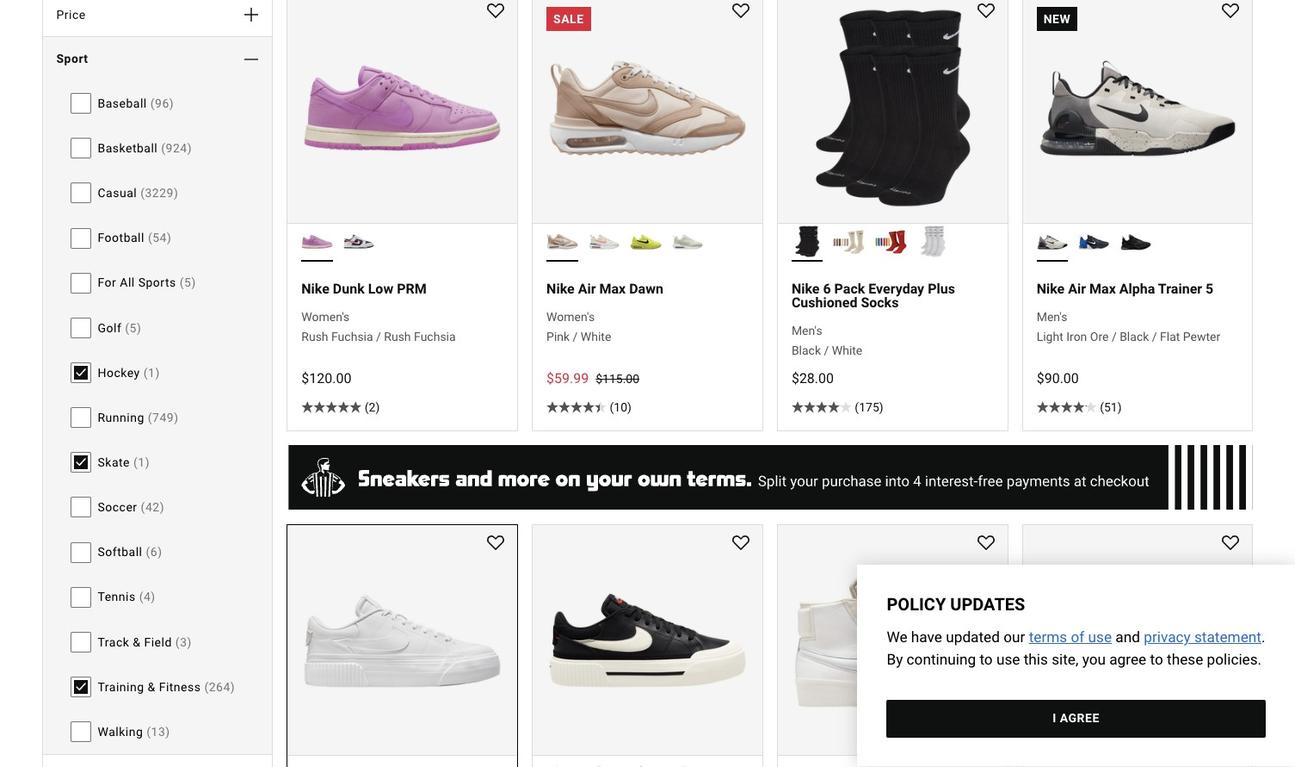 Task type: describe. For each thing, give the bounding box(es) containing it.
women's for air
[[547, 310, 595, 324]]

privacy banner region
[[857, 565, 1296, 767]]

1 for skate ( 1 )
[[138, 455, 145, 469]]

walking ( 13 )
[[98, 725, 170, 739]]

nike dunk low prm - women's university red/obsidian/white image
[[343, 226, 375, 257]]

statement
[[1195, 629, 1262, 646]]

( 10 )
[[610, 400, 632, 414]]

2 rush from the left
[[384, 330, 411, 344]]

54
[[153, 231, 167, 245]]

baseball ( 96 )
[[98, 96, 174, 110]]

women's for dunk
[[302, 310, 350, 324]]

manage favorites - nike 6 pack everyday plus cushioned socks - men's image
[[978, 4, 995, 21]]

175
[[859, 400, 880, 414]]

manage favorites - nike air max alpha trainer 5 - men's image
[[1223, 4, 1240, 21]]

softball ( 6 )
[[98, 545, 162, 559]]

all
[[120, 276, 135, 290]]

skate ( 1 )
[[98, 455, 150, 469]]

men's for nike air max alpha trainer 5
[[1037, 310, 1068, 324]]

nike air max alpha trainer 5 - men's light iron ore/black/flat pewter image
[[1037, 226, 1069, 257]]

skate
[[98, 455, 130, 469]]

i
[[1053, 712, 1057, 725]]

nike court legacy lift - women's white/white image
[[302, 758, 333, 767]]

13
[[151, 725, 166, 739]]

cushioned
[[792, 295, 858, 311]]

( right skate
[[133, 455, 138, 469]]

3
[[180, 635, 187, 649]]

( down ore
[[1100, 400, 1104, 414]]

1 to from the left
[[980, 651, 993, 669]]

soccer ( 42 )
[[98, 500, 164, 514]]

nike dunk low prm
[[302, 281, 427, 297]]

site,
[[1052, 651, 1079, 669]]

0 vertical spatial use
[[1089, 629, 1112, 646]]

ore
[[1091, 330, 1109, 344]]

2 to from the left
[[1151, 651, 1164, 669]]

1 rush from the left
[[302, 330, 328, 344]]

baseball
[[98, 96, 147, 110]]

( right running
[[148, 410, 152, 424]]

$120.00
[[302, 370, 352, 386]]

socks
[[861, 295, 899, 311]]

agree
[[1060, 712, 1100, 725]]

women's pink / white
[[547, 310, 612, 344]]

track & field ( 3 )
[[98, 635, 192, 649]]

white for max
[[581, 330, 612, 344]]

these
[[1167, 651, 1204, 669]]

( right sports
[[180, 276, 184, 290]]

0 horizontal spatial 5
[[130, 321, 137, 334]]

fitness
[[159, 680, 201, 694]]

6 inside nike 6 pack everyday plus cushioned socks
[[823, 281, 831, 297]]

walking
[[98, 725, 143, 739]]

$90.00
[[1037, 370, 1079, 386]]

men's for nike 6 pack everyday plus cushioned socks
[[792, 324, 823, 338]]

policy
[[887, 595, 946, 615]]

nike air max dawn - women's summit white/navy/black image
[[672, 226, 704, 257]]

hockey ( 1 )
[[98, 366, 160, 379]]

nike for nike 6 pack everyday plus cushioned socks
[[792, 281, 820, 297]]

new
[[1044, 12, 1071, 26]]

manage favorites - nike air zoom g.t. cut 2.0 - women's image
[[1223, 536, 1240, 553]]

running
[[98, 410, 144, 424]]

96
[[155, 96, 169, 110]]

manage favorites - nike court legacy lift - women's image
[[732, 536, 750, 553]]

pink
[[547, 330, 570, 344]]

nike air max dawn
[[547, 281, 664, 297]]

( down $115.00
[[610, 400, 614, 414]]

women's rush fuchsia / rush fuchsia
[[302, 310, 456, 344]]

( right golf
[[125, 321, 130, 334]]

basketball ( 924 )
[[98, 141, 192, 155]]

nike court legacy lift - women's white/white/orange image
[[630, 758, 662, 767]]

( right walking
[[147, 725, 151, 739]]

tennis ( 4 )
[[98, 590, 156, 604]]

running ( 749 )
[[98, 410, 179, 424]]

manage favorites - nike blazer mid victory - women's image
[[978, 536, 995, 553]]

$28.00
[[792, 370, 834, 386]]

manage favorites - nike dunk low prm - women's image
[[487, 4, 505, 21]]

golf ( 5 )
[[98, 321, 141, 334]]

924
[[166, 141, 187, 155]]

golf
[[98, 321, 122, 334]]

( right casual
[[140, 186, 145, 200]]

max for dawn
[[600, 281, 626, 297]]

( down women's rush fuchsia / rush fuchsia
[[365, 400, 369, 414]]

alpha
[[1120, 281, 1156, 297]]

10
[[614, 400, 628, 414]]

prm
[[397, 281, 427, 297]]

by
[[887, 651, 903, 669]]

( right fitness
[[204, 680, 209, 694]]

0 horizontal spatial 6
[[150, 545, 158, 559]]

nike 6 pack everyday plus cushioned socks - men's white/black image
[[917, 226, 949, 257]]

2
[[369, 400, 376, 414]]

nike 6 pack everyday plus cushioned socks - men's multi/neutral image
[[834, 226, 865, 257]]

( right football
[[148, 231, 153, 245]]

for
[[98, 276, 116, 290]]

( right basketball
[[161, 141, 166, 155]]

$59.99 $115.00
[[547, 370, 640, 386]]

3229
[[145, 186, 174, 200]]

1 fuchsia from the left
[[331, 330, 373, 344]]

2 nike court legacy lift - women's white/black/orange image from the left
[[589, 758, 620, 767]]

flat
[[1160, 330, 1181, 344]]

nike 6 pack everyday plus cushioned socks - men's multi/rainbow image
[[875, 226, 907, 257]]

264
[[209, 680, 231, 694]]

agree
[[1110, 651, 1147, 669]]



Task type: locate. For each thing, give the bounding box(es) containing it.
0 vertical spatial &
[[133, 635, 141, 649]]

1 for hockey ( 1 )
[[148, 366, 155, 379]]

2 nike from the left
[[547, 281, 575, 297]]

5 right golf
[[130, 321, 137, 334]]

nike
[[302, 281, 330, 297], [547, 281, 575, 297], [792, 281, 820, 297], [1037, 281, 1065, 297]]

0 vertical spatial 1
[[148, 366, 155, 379]]

nike air max dawn - women's white/peach cream image
[[589, 226, 620, 257]]

men's inside 'men's light iron ore / black / flat pewter'
[[1037, 310, 1068, 324]]

white right 'pink'
[[581, 330, 612, 344]]

0 horizontal spatial white
[[581, 330, 612, 344]]

1 nike court legacy lift - women's white/black/orange image from the left
[[547, 758, 578, 767]]

nike air max dawn - women's pink/white image
[[547, 226, 578, 257]]

1 horizontal spatial 1
[[148, 366, 155, 379]]

hockey
[[98, 366, 140, 379]]

manage favorites - nike court legacy lift - women's image
[[487, 536, 505, 553]]

2 horizontal spatial 5
[[1206, 281, 1214, 297]]

0 horizontal spatial max
[[600, 281, 626, 297]]

rush down prm
[[384, 330, 411, 344]]

price
[[56, 7, 86, 21]]

nike up women's pink / white
[[547, 281, 575, 297]]

this
[[1024, 651, 1048, 669]]

use down our
[[997, 651, 1021, 669]]

basketball
[[98, 141, 158, 155]]

0 horizontal spatial fuchsia
[[331, 330, 373, 344]]

( right "field"
[[175, 635, 180, 649]]

football ( 54 )
[[98, 231, 172, 245]]

men's
[[1037, 310, 1068, 324], [792, 324, 823, 338]]

& left fitness
[[148, 680, 156, 694]]

pewter
[[1184, 330, 1221, 344]]

2 max from the left
[[1090, 281, 1116, 297]]

1 air from the left
[[578, 281, 596, 297]]

max
[[600, 281, 626, 297], [1090, 281, 1116, 297]]

1 horizontal spatial 6
[[823, 281, 831, 297]]

terms of use link
[[1029, 629, 1112, 646]]

air for nike air max alpha trainer 5
[[1069, 281, 1086, 297]]

fuchsia down prm
[[414, 330, 456, 344]]

( 2 )
[[365, 400, 380, 414]]

sale
[[554, 12, 584, 26]]

our
[[1004, 629, 1026, 646]]

6 right softball
[[150, 545, 158, 559]]

plus
[[928, 281, 955, 297]]

0 horizontal spatial women's
[[302, 310, 350, 324]]

( right softball
[[146, 545, 150, 559]]

max left dawn
[[600, 281, 626, 297]]

men's down cushioned on the top of the page
[[792, 324, 823, 338]]

1 women's from the left
[[302, 310, 350, 324]]

to down updated
[[980, 651, 993, 669]]

men's up the light
[[1037, 310, 1068, 324]]

)
[[169, 96, 174, 110], [187, 141, 192, 155], [174, 186, 178, 200], [167, 231, 172, 245], [191, 276, 196, 290], [137, 321, 141, 334], [155, 366, 160, 379], [376, 400, 380, 414], [628, 400, 632, 414], [880, 400, 884, 414], [1118, 400, 1122, 414], [174, 410, 179, 424], [145, 455, 150, 469], [160, 500, 164, 514], [158, 545, 162, 559], [151, 590, 156, 604], [187, 635, 192, 649], [231, 680, 235, 694], [166, 725, 170, 739]]

black inside men's black / white
[[792, 344, 821, 357]]

( right tennis
[[139, 590, 144, 604]]

1 right hockey
[[148, 366, 155, 379]]

white for pack
[[832, 344, 863, 357]]

rush
[[302, 330, 328, 344], [384, 330, 411, 344]]

you
[[1083, 651, 1106, 669]]

0 horizontal spatial to
[[980, 651, 993, 669]]

1 horizontal spatial &
[[148, 680, 156, 694]]

i agree
[[1053, 712, 1100, 725]]

0 horizontal spatial nike court legacy lift - women's white/black/orange image
[[547, 758, 578, 767]]

( right baseball
[[150, 96, 155, 110]]

/ inside men's black / white
[[824, 344, 829, 357]]

men's inside men's black / white
[[792, 324, 823, 338]]

nike air max alpha trainer 5 - men's black/black/white image
[[1079, 226, 1110, 257]]

air for nike air max dawn
[[578, 281, 596, 297]]

nike dunk low prm - women's rush fuchsia/rush fuchsia image
[[302, 226, 333, 257]]

51
[[1104, 400, 1118, 414]]

42
[[145, 500, 160, 514]]

soccer
[[98, 500, 137, 514]]

and
[[1116, 629, 1141, 646]]

rush up the $120.00
[[302, 330, 328, 344]]

updated
[[946, 629, 1000, 646]]

1 vertical spatial use
[[997, 651, 1021, 669]]

black
[[1120, 330, 1150, 344], [792, 344, 821, 357]]

women's inside women's pink / white
[[547, 310, 595, 324]]

1 vertical spatial &
[[148, 680, 156, 694]]

0 horizontal spatial air
[[578, 281, 596, 297]]

to down privacy
[[1151, 651, 1164, 669]]

training & fitness ( 264 )
[[98, 680, 235, 694]]

/ inside women's rush fuchsia / rush fuchsia
[[376, 330, 381, 344]]

0 horizontal spatial use
[[997, 651, 1021, 669]]

nike air max dawn - women's atomic green/black/yellow image
[[630, 226, 662, 257]]

casual ( 3229 )
[[98, 186, 178, 200]]

iron
[[1067, 330, 1088, 344]]

sport
[[56, 52, 88, 66]]

/ up $28.00
[[824, 344, 829, 357]]

( 51 )
[[1100, 400, 1122, 414]]

5
[[184, 276, 191, 290], [1206, 281, 1214, 297], [130, 321, 137, 334]]

of
[[1071, 629, 1085, 646]]

1 horizontal spatial nike court legacy lift - women's white/black/orange image
[[589, 758, 620, 767]]

/ left flat
[[1152, 330, 1157, 344]]

nike court legacy lift - women's white/black/orange image
[[547, 758, 578, 767], [589, 758, 620, 767]]

& for track
[[133, 635, 141, 649]]

5 right sports
[[184, 276, 191, 290]]

fuchsia
[[331, 330, 373, 344], [414, 330, 456, 344]]

6 left 'pack'
[[823, 281, 831, 297]]

men's light iron ore / black / flat pewter
[[1037, 310, 1221, 344]]

manage favorites - nike air max dawn - women's image
[[732, 4, 750, 21]]

1 vertical spatial 6
[[150, 545, 158, 559]]

1 right skate
[[138, 455, 145, 469]]

women's down dunk
[[302, 310, 350, 324]]

we
[[887, 629, 908, 646]]

( right soccer
[[141, 500, 145, 514]]

0 horizontal spatial &
[[133, 635, 141, 649]]

1 horizontal spatial women's
[[547, 310, 595, 324]]

0 horizontal spatial men's
[[792, 324, 823, 338]]

white inside men's black / white
[[832, 344, 863, 357]]

5 right trainer at top
[[1206, 281, 1214, 297]]

1 horizontal spatial air
[[1069, 281, 1086, 297]]

0 horizontal spatial rush
[[302, 330, 328, 344]]

nike for nike air max dawn
[[547, 281, 575, 297]]

sports
[[138, 276, 176, 290]]

black up $28.00
[[792, 344, 821, 357]]

1 horizontal spatial white
[[832, 344, 863, 357]]

4 nike from the left
[[1037, 281, 1065, 297]]

1 nike from the left
[[302, 281, 330, 297]]

white inside women's pink / white
[[581, 330, 612, 344]]

terms
[[1029, 629, 1068, 646]]

nike for nike dunk low prm
[[302, 281, 330, 297]]

softball
[[98, 545, 142, 559]]

price button
[[43, 0, 272, 36]]

air up women's pink / white
[[578, 281, 596, 297]]

light
[[1037, 330, 1064, 344]]

/ down the low
[[376, 330, 381, 344]]

white up $28.00
[[832, 344, 863, 357]]

1 horizontal spatial rush
[[384, 330, 411, 344]]

749
[[152, 410, 174, 424]]

dunk
[[333, 281, 365, 297]]

1 horizontal spatial men's
[[1037, 310, 1068, 324]]

nike court legacy lift - women's white/guava ice/red stardust image
[[672, 758, 704, 767]]

we have updated our terms of use and privacy statement . by continuing to use this site, you agree to these policies.
[[887, 629, 1266, 669]]

nike inside nike 6 pack everyday plus cushioned socks
[[792, 281, 820, 297]]

★★★★★
[[302, 400, 362, 414], [302, 400, 362, 414], [547, 400, 607, 414], [547, 400, 607, 414], [792, 400, 852, 414], [792, 400, 852, 414], [1037, 400, 1097, 414], [1037, 400, 1097, 414]]

casual
[[98, 186, 137, 200]]

0 horizontal spatial black
[[792, 344, 821, 357]]

policies.
[[1207, 651, 1262, 669]]

nike left 'pack'
[[792, 281, 820, 297]]

/ right ore
[[1112, 330, 1117, 344]]

3 nike from the left
[[792, 281, 820, 297]]

everyday
[[869, 281, 925, 297]]

& left "field"
[[133, 635, 141, 649]]

2 fuchsia from the left
[[414, 330, 456, 344]]

field
[[144, 635, 172, 649]]

nike 6 pack everyday plus cushioned socks - men's black/white image
[[792, 226, 823, 257]]

privacy statement link
[[1144, 629, 1262, 646]]

women's inside women's rush fuchsia / rush fuchsia
[[302, 310, 350, 324]]

training
[[98, 680, 144, 694]]

& for training
[[148, 680, 156, 694]]

2 women's from the left
[[547, 310, 595, 324]]

to
[[980, 651, 993, 669], [1151, 651, 1164, 669]]

black right ore
[[1120, 330, 1150, 344]]

/ inside women's pink / white
[[573, 330, 578, 344]]

women's up 'pink'
[[547, 310, 595, 324]]

1 horizontal spatial use
[[1089, 629, 1112, 646]]

trainer
[[1159, 281, 1203, 297]]

( right hockey
[[144, 366, 148, 379]]

nike air max alpha trainer 5
[[1037, 281, 1214, 297]]

nike left dunk
[[302, 281, 330, 297]]

continuing
[[907, 651, 976, 669]]

use right of
[[1089, 629, 1112, 646]]

1 vertical spatial 1
[[138, 455, 145, 469]]

nike 6 pack everyday plus cushioned socks
[[792, 281, 955, 311]]

i agree button
[[887, 699, 1266, 737]]

nike for nike air max alpha trainer 5
[[1037, 281, 1065, 297]]

policy updates
[[887, 595, 1026, 615]]

dawn
[[629, 281, 664, 297]]

2 air from the left
[[1069, 281, 1086, 297]]

black inside 'men's light iron ore / black / flat pewter'
[[1120, 330, 1150, 344]]

max for alpha
[[1090, 281, 1116, 297]]

use
[[1089, 629, 1112, 646], [997, 651, 1021, 669]]

1 horizontal spatial fuchsia
[[414, 330, 456, 344]]

1 horizontal spatial black
[[1120, 330, 1150, 344]]

6
[[823, 281, 831, 297], [150, 545, 158, 559]]

$115.00
[[596, 372, 640, 386]]

air up iron
[[1069, 281, 1086, 297]]

.
[[1262, 629, 1266, 646]]

$59.99
[[547, 370, 589, 386]]

1 horizontal spatial max
[[1090, 281, 1116, 297]]

0 horizontal spatial 1
[[138, 455, 145, 469]]

have
[[912, 629, 943, 646]]

nike down nike air max alpha trainer 5 - men's light iron ore/black/flat pewter icon
[[1037, 281, 1065, 297]]

men's black / white
[[792, 324, 863, 357]]

football
[[98, 231, 145, 245]]

1 horizontal spatial to
[[1151, 651, 1164, 669]]

low
[[368, 281, 394, 297]]

fuchsia down dunk
[[331, 330, 373, 344]]

nike air max alpha trainer 5 - men's black/gray/black image
[[1121, 226, 1152, 257]]

for all sports ( 5 )
[[98, 276, 196, 290]]

max left "alpha" on the top
[[1090, 281, 1116, 297]]

1 max from the left
[[600, 281, 626, 297]]

/ right 'pink'
[[573, 330, 578, 344]]

1 horizontal spatial 5
[[184, 276, 191, 290]]

updates
[[951, 595, 1026, 615]]

( down men's black / white
[[855, 400, 859, 414]]

0 vertical spatial 6
[[823, 281, 831, 297]]



Task type: vqa. For each thing, say whether or not it's contained in the screenshot.
BLACK in men's light iron ore / black / flat pewter
yes



